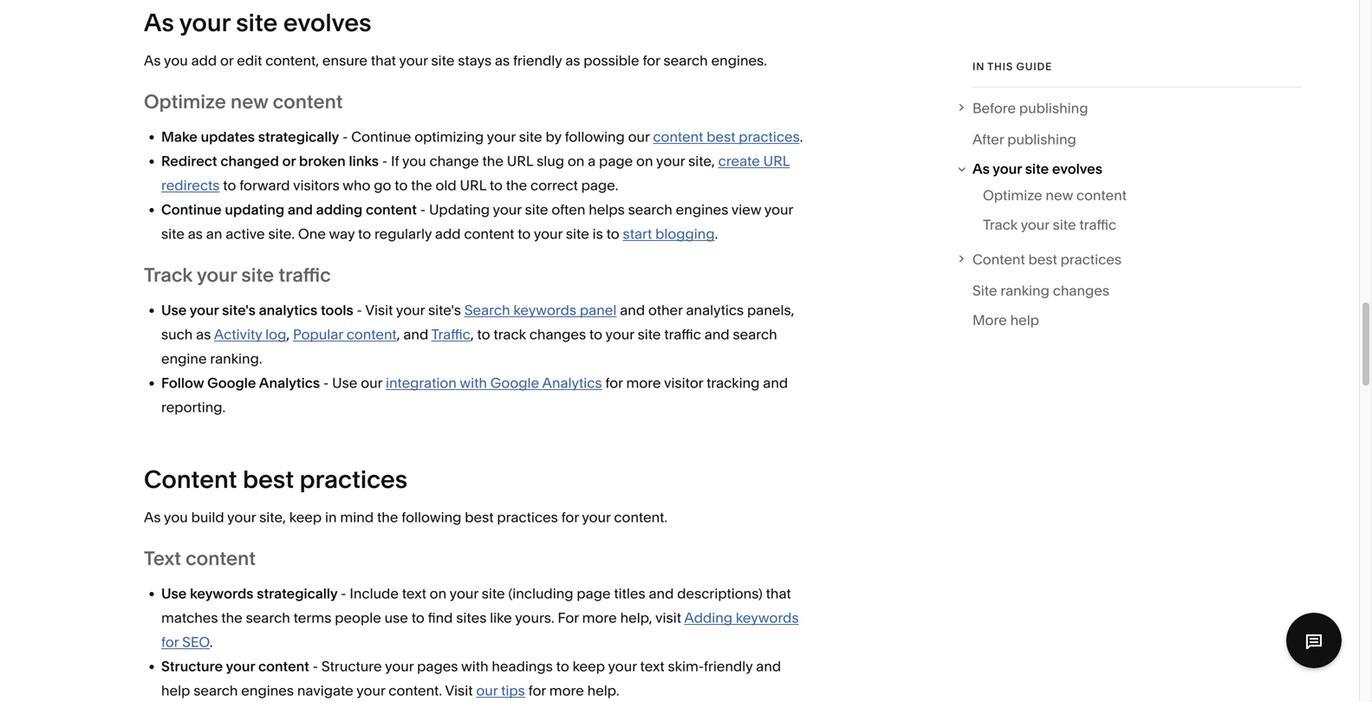 Task type: locate. For each thing, give the bounding box(es) containing it.
as your site evolves down after publishing 'link'
[[973, 161, 1103, 178]]

google down track at top left
[[491, 375, 539, 392]]

in
[[973, 60, 985, 73]]

keywords up matches
[[190, 585, 254, 602]]

0 horizontal spatial .
[[210, 634, 213, 651]]

traffic down one
[[279, 263, 331, 287]]

2 horizontal spatial traffic
[[1080, 216, 1117, 233]]

headings
[[492, 658, 553, 675]]

0 vertical spatial text
[[402, 585, 427, 602]]

0 vertical spatial or
[[220, 52, 234, 69]]

1 vertical spatial optimize
[[983, 187, 1043, 204]]

url right old
[[460, 177, 487, 194]]

1 analytics from the left
[[259, 302, 318, 319]]

keep
[[289, 509, 322, 526], [573, 658, 605, 675]]

1 vertical spatial following
[[402, 509, 462, 526]]

1 horizontal spatial analytics
[[542, 375, 602, 392]]

pages
[[417, 658, 458, 675]]

site left 'stays'
[[431, 52, 455, 69]]

0 vertical spatial more
[[627, 375, 661, 392]]

keywords up track at top left
[[514, 302, 577, 319]]

other
[[649, 302, 683, 319]]

strategically
[[258, 128, 339, 145], [257, 585, 338, 602]]

0 horizontal spatial text
[[402, 585, 427, 602]]

continue down redirects
[[161, 201, 222, 218]]

0 horizontal spatial continue
[[161, 201, 222, 218]]

1 horizontal spatial following
[[565, 128, 625, 145]]

0 horizontal spatial engines
[[241, 683, 294, 699]]

following for by
[[565, 128, 625, 145]]

visit down pages
[[445, 683, 473, 699]]

1 vertical spatial publishing
[[1008, 131, 1077, 148]]

our left tips
[[476, 683, 498, 699]]

this
[[988, 60, 1014, 73]]

- down the popular
[[323, 375, 329, 392]]

before publishing button
[[955, 96, 1302, 121]]

matches
[[161, 610, 218, 627]]

1 horizontal spatial traffic
[[665, 326, 702, 343]]

or left 'broken'
[[282, 153, 296, 170]]

for
[[558, 610, 579, 627]]

url
[[507, 153, 534, 170], [764, 153, 791, 170], [460, 177, 487, 194]]

0 vertical spatial changes
[[1053, 282, 1110, 299]]

add inside - updating your site often helps search engines view your site as an active site. one way to regularly add content to your site is to
[[435, 225, 461, 242]]

following up a
[[565, 128, 625, 145]]

help down ranking
[[1011, 312, 1040, 329]]

0 horizontal spatial help
[[161, 683, 190, 699]]

site left by
[[519, 128, 543, 145]]

as
[[144, 8, 174, 37], [144, 52, 161, 69], [973, 161, 990, 178], [144, 509, 161, 526]]

search down panels,
[[733, 326, 778, 343]]

track your site traffic
[[983, 216, 1117, 233], [144, 263, 331, 287]]

make updates strategically - continue optimizing your site by following our content best practices .
[[161, 128, 803, 145]]

changes down search keywords panel link
[[530, 326, 586, 343]]

for left seo
[[161, 634, 179, 651]]

traffic up content best practices dropdown button
[[1080, 216, 1117, 233]]

our
[[628, 128, 650, 145], [361, 375, 383, 392], [476, 683, 498, 699]]

traffic
[[1080, 216, 1117, 233], [279, 263, 331, 287], [665, 326, 702, 343]]

0 horizontal spatial as your site evolves
[[144, 8, 372, 37]]

1 horizontal spatial help
[[1011, 312, 1040, 329]]

1 vertical spatial keywords
[[190, 585, 254, 602]]

2 vertical spatial our
[[476, 683, 498, 699]]

3 , from the left
[[471, 326, 474, 343]]

your inside - include text on your site (including page titles and descriptions) that matches the search terms people use to find sites like yours. for more help, visit
[[450, 585, 479, 602]]

1 vertical spatial with
[[461, 658, 489, 675]]

in this guide
[[973, 60, 1053, 73]]

1 vertical spatial page
[[577, 585, 611, 602]]

0 vertical spatial add
[[191, 52, 217, 69]]

the right mind
[[377, 509, 398, 526]]

use up matches
[[161, 585, 187, 602]]

content,
[[266, 52, 319, 69]]

0 horizontal spatial url
[[460, 177, 487, 194]]

keywords for adding keywords for seo
[[736, 610, 799, 627]]

1 horizontal spatial visit
[[445, 683, 473, 699]]

strategically up 'broken'
[[258, 128, 339, 145]]

practices up mind
[[300, 465, 408, 494]]

0 vertical spatial that
[[371, 52, 396, 69]]

1 horizontal spatial analytics
[[686, 302, 744, 319]]

1 horizontal spatial evolves
[[1053, 161, 1103, 178]]

that inside - include text on your site (including page titles and descriptions) that matches the search terms people use to find sites like yours. for more help, visit
[[766, 585, 792, 602]]

url right create
[[764, 153, 791, 170]]

and up visit at the left
[[649, 585, 674, 602]]

you left edit
[[164, 52, 188, 69]]

and right the skim-
[[756, 658, 782, 675]]

1 horizontal spatial add
[[435, 225, 461, 242]]

analytics down log
[[259, 375, 320, 392]]

2 vertical spatial more
[[550, 683, 584, 699]]

as your site evolves inside as your site evolves link
[[973, 161, 1103, 178]]

site up like
[[482, 585, 505, 602]]

0 vertical spatial following
[[565, 128, 625, 145]]

1 vertical spatial track
[[144, 263, 193, 287]]

search down use keywords strategically
[[246, 610, 290, 627]]

1 horizontal spatial optimize
[[983, 187, 1043, 204]]

integration
[[386, 375, 457, 392]]

- up navigate
[[313, 658, 318, 675]]

to down panel
[[590, 326, 603, 343]]

url left slug in the left of the page
[[507, 153, 534, 170]]

as right such
[[196, 326, 211, 343]]

structure inside - structure your pages with headings to keep your text skim-friendly and help search engines navigate your content. visit
[[322, 658, 382, 675]]

0 horizontal spatial optimize new content
[[144, 90, 343, 113]]

, inside , to track changes to your site traffic and search engine ranking.
[[471, 326, 474, 343]]

evolves up optimize new content link
[[1053, 161, 1103, 178]]

site.
[[268, 225, 295, 242]]

visit
[[656, 610, 682, 627]]

as left the an on the left top
[[188, 225, 203, 242]]

content
[[973, 251, 1026, 268], [144, 465, 237, 494]]

as right 'stays'
[[495, 52, 510, 69]]

go
[[374, 177, 392, 194]]

analytics up log
[[259, 302, 318, 319]]

continue updating and adding content
[[161, 201, 417, 218]]

that
[[371, 52, 396, 69], [766, 585, 792, 602]]

follow google analytics - use our integration with google analytics
[[161, 375, 602, 392]]

0 horizontal spatial our
[[361, 375, 383, 392]]

0 horizontal spatial track
[[144, 263, 193, 287]]

- down to forward visitors who go to the old url to the correct page. in the top of the page
[[420, 201, 426, 218]]

on up find
[[430, 585, 447, 602]]

google
[[207, 375, 256, 392], [491, 375, 539, 392]]

2 horizontal spatial keywords
[[736, 610, 799, 627]]

1 vertical spatial visit
[[445, 683, 473, 699]]

you right if
[[402, 153, 426, 170]]

our down possible on the top left
[[628, 128, 650, 145]]

1 horizontal spatial track
[[983, 216, 1018, 233]]

0 horizontal spatial content
[[144, 465, 237, 494]]

help inside - structure your pages with headings to keep your text skim-friendly and help search engines navigate your content. visit
[[161, 683, 190, 699]]

, left the popular
[[286, 326, 290, 343]]

you for keep
[[164, 509, 188, 526]]

use down popular content link
[[332, 375, 358, 392]]

content best practices up in
[[144, 465, 408, 494]]

publishing inside dropdown button
[[1020, 100, 1089, 117]]

publishing for before publishing
[[1020, 100, 1089, 117]]

, down search
[[471, 326, 474, 343]]

tips
[[501, 683, 525, 699]]

an
[[206, 225, 222, 242]]

the
[[483, 153, 504, 170], [411, 177, 432, 194], [506, 177, 527, 194], [377, 509, 398, 526], [221, 610, 243, 627]]

on right a
[[637, 153, 653, 170]]

2 structure from the left
[[322, 658, 382, 675]]

track your site traffic down optimize new content link
[[983, 216, 1117, 233]]

track
[[494, 326, 526, 343]]

stays
[[458, 52, 492, 69]]

publishing down before publishing
[[1008, 131, 1077, 148]]

0 horizontal spatial following
[[402, 509, 462, 526]]

use up such
[[161, 302, 187, 319]]

practices
[[739, 128, 800, 145], [1061, 251, 1122, 268], [300, 465, 408, 494], [497, 509, 558, 526]]

1 horizontal spatial keywords
[[514, 302, 577, 319]]

0 horizontal spatial keywords
[[190, 585, 254, 602]]

more help
[[973, 312, 1040, 329]]

0 horizontal spatial analytics
[[259, 302, 318, 319]]

1 vertical spatial help
[[161, 683, 190, 699]]

1 vertical spatial add
[[435, 225, 461, 242]]

1 horizontal spatial engines
[[676, 201, 729, 218]]

or
[[220, 52, 234, 69], [282, 153, 296, 170]]

1 vertical spatial .
[[715, 225, 718, 242]]

create url redirects link
[[161, 153, 791, 194]]

more inside for more visitor tracking and reporting.
[[627, 375, 661, 392]]

2 analytics from the left
[[686, 302, 744, 319]]

2 horizontal spatial our
[[628, 128, 650, 145]]

and inside - include text on your site (including page titles and descriptions) that matches the search terms people use to find sites like yours. for more help, visit
[[649, 585, 674, 602]]

1 google from the left
[[207, 375, 256, 392]]

content best practices down track your site traffic "link"
[[973, 251, 1122, 268]]

engines up blogging at the top
[[676, 201, 729, 218]]

traffic inside , to track changes to your site traffic and search engine ranking.
[[665, 326, 702, 343]]

2 vertical spatial traffic
[[665, 326, 702, 343]]

1 vertical spatial more
[[582, 610, 617, 627]]

2 horizontal spatial url
[[764, 153, 791, 170]]

strategically up terms
[[257, 585, 338, 602]]

practices inside dropdown button
[[1061, 251, 1122, 268]]

evolves up ensure
[[283, 8, 372, 37]]

0 vertical spatial as your site evolves
[[144, 8, 372, 37]]

to right is
[[607, 225, 620, 242]]

0 horizontal spatial site's
[[222, 302, 256, 319]]

page right a
[[599, 153, 633, 170]]

as your site evolves up edit
[[144, 8, 372, 37]]

new up track your site traffic "link"
[[1046, 187, 1074, 204]]

0 vertical spatial evolves
[[283, 8, 372, 37]]

with up our tips link
[[461, 658, 489, 675]]

you for content,
[[164, 52, 188, 69]]

0 horizontal spatial friendly
[[513, 52, 562, 69]]

adding
[[685, 610, 733, 627]]

or left edit
[[220, 52, 234, 69]]

optimize inside optimize new content link
[[983, 187, 1043, 204]]

engines inside - structure your pages with headings to keep your text skim-friendly and help search engines navigate your content. visit
[[241, 683, 294, 699]]

more right for
[[582, 610, 617, 627]]

for inside for more visitor tracking and reporting.
[[606, 375, 623, 392]]

1 vertical spatial strategically
[[257, 585, 338, 602]]

and inside , to track changes to your site traffic and search engine ranking.
[[705, 326, 730, 343]]

one
[[298, 225, 326, 242]]

0 horizontal spatial optimize
[[144, 90, 226, 113]]

,
[[286, 326, 290, 343], [397, 326, 400, 343], [471, 326, 474, 343]]

0 vertical spatial continue
[[351, 128, 411, 145]]

content.
[[614, 509, 668, 526], [389, 683, 442, 699]]

changes
[[1053, 282, 1110, 299], [530, 326, 586, 343]]

1 vertical spatial changes
[[530, 326, 586, 343]]

more inside - include text on your site (including page titles and descriptions) that matches the search terms people use to find sites like yours. for more help, visit
[[582, 610, 617, 627]]

1 horizontal spatial that
[[766, 585, 792, 602]]

0 horizontal spatial google
[[207, 375, 256, 392]]

popular
[[293, 326, 343, 343]]

content
[[273, 90, 343, 113], [653, 128, 704, 145], [1077, 187, 1127, 204], [366, 201, 417, 218], [464, 225, 515, 242], [347, 326, 397, 343], [186, 547, 256, 570], [258, 658, 309, 675]]

your
[[179, 8, 230, 37], [399, 52, 428, 69], [487, 128, 516, 145], [657, 153, 685, 170], [993, 161, 1022, 178], [493, 201, 522, 218], [765, 201, 794, 218], [1021, 216, 1050, 233], [534, 225, 563, 242], [197, 263, 237, 287], [190, 302, 219, 319], [396, 302, 425, 319], [606, 326, 635, 343], [227, 509, 256, 526], [582, 509, 611, 526], [450, 585, 479, 602], [226, 658, 255, 675], [385, 658, 414, 675], [608, 658, 637, 675], [357, 683, 385, 699]]

best
[[707, 128, 736, 145], [1029, 251, 1058, 268], [243, 465, 294, 494], [465, 509, 494, 526]]

engines inside - updating your site often helps search engines view your site as an active site. one way to regularly add content to your site is to
[[676, 201, 729, 218]]

use for use your site's analytics tools - visit your site's search keywords panel
[[161, 302, 187, 319]]

1 vertical spatial new
[[1046, 187, 1074, 204]]

before publishing
[[973, 100, 1089, 117]]

text up use
[[402, 585, 427, 602]]

for left visitor
[[606, 375, 623, 392]]

0 vertical spatial content best practices
[[973, 251, 1122, 268]]

search
[[465, 302, 510, 319]]

0 horizontal spatial ,
[[286, 326, 290, 343]]

for inside adding keywords for seo
[[161, 634, 179, 651]]

content inside dropdown button
[[973, 251, 1026, 268]]

changes inside , to track changes to your site traffic and search engine ranking.
[[530, 326, 586, 343]]

practices up '(including'
[[497, 509, 558, 526]]

and up tracking
[[705, 326, 730, 343]]

changes down content best practices dropdown button
[[1053, 282, 1110, 299]]

to up our tips for more help.
[[556, 658, 570, 675]]

content up build
[[144, 465, 237, 494]]

redirects
[[161, 177, 220, 194]]

mind
[[340, 509, 374, 526]]

publishing inside 'link'
[[1008, 131, 1077, 148]]

more left visitor
[[627, 375, 661, 392]]

0 horizontal spatial site,
[[259, 509, 286, 526]]

1 vertical spatial optimize new content
[[983, 187, 1127, 204]]

keywords inside adding keywords for seo
[[736, 610, 799, 627]]

the left old
[[411, 177, 432, 194]]

friendly
[[513, 52, 562, 69], [704, 658, 753, 675]]

site down optimize new content link
[[1053, 216, 1077, 233]]

0 horizontal spatial evolves
[[283, 8, 372, 37]]

1 , from the left
[[286, 326, 290, 343]]

visit up popular content link
[[365, 302, 393, 319]]

0 horizontal spatial changes
[[530, 326, 586, 343]]

sites
[[456, 610, 487, 627]]

site inside , to track changes to your site traffic and search engine ranking.
[[638, 326, 661, 343]]

the left correct
[[506, 177, 527, 194]]

site down other
[[638, 326, 661, 343]]

1 horizontal spatial structure
[[322, 658, 382, 675]]

site ranking changes
[[973, 282, 1110, 299]]

1 vertical spatial use
[[332, 375, 358, 392]]

0 vertical spatial new
[[231, 90, 268, 113]]

0 vertical spatial optimize new content
[[144, 90, 343, 113]]

0 vertical spatial track your site traffic
[[983, 216, 1117, 233]]

on left a
[[568, 153, 585, 170]]

continue up if
[[351, 128, 411, 145]]

broken
[[299, 153, 346, 170]]

use
[[161, 302, 187, 319], [332, 375, 358, 392], [161, 585, 187, 602]]

2 vertical spatial use
[[161, 585, 187, 602]]

find
[[428, 610, 453, 627]]

content best practices link
[[973, 248, 1302, 272]]

tools
[[321, 302, 354, 319]]

with inside - structure your pages with headings to keep your text skim-friendly and help search engines navigate your content. visit
[[461, 658, 489, 675]]

the down use keywords strategically
[[221, 610, 243, 627]]

after publishing
[[973, 131, 1077, 148]]

site inside "link"
[[1053, 216, 1077, 233]]

help
[[1011, 312, 1040, 329], [161, 683, 190, 699]]

, down use your site's analytics tools - visit your site's search keywords panel
[[397, 326, 400, 343]]

and up one
[[288, 201, 313, 218]]

0 vertical spatial strategically
[[258, 128, 339, 145]]

track your site traffic down active
[[144, 263, 331, 287]]

1 horizontal spatial content
[[973, 251, 1026, 268]]

to forward visitors who go to the old url to the correct page.
[[220, 177, 619, 194]]

0 horizontal spatial that
[[371, 52, 396, 69]]

1 horizontal spatial site's
[[428, 302, 461, 319]]

keep left in
[[289, 509, 322, 526]]

optimize new content
[[144, 90, 343, 113], [983, 187, 1127, 204]]

page.
[[582, 177, 619, 194]]

1 vertical spatial our
[[361, 375, 383, 392]]

site, left in
[[259, 509, 286, 526]]

friendly inside - structure your pages with headings to keep your text skim-friendly and help search engines navigate your content. visit
[[704, 658, 753, 675]]

site,
[[689, 153, 715, 170], [259, 509, 286, 526]]

include
[[350, 585, 399, 602]]

0 horizontal spatial visit
[[365, 302, 393, 319]]

page up for
[[577, 585, 611, 602]]

site down after publishing 'link'
[[1026, 161, 1050, 178]]

2 vertical spatial keywords
[[736, 610, 799, 627]]

to right use
[[412, 610, 425, 627]]

.
[[800, 128, 803, 145], [715, 225, 718, 242], [210, 634, 213, 651]]

with
[[460, 375, 487, 392], [461, 658, 489, 675]]

0 horizontal spatial content best practices
[[144, 465, 408, 494]]

- up people
[[341, 585, 346, 602]]

2 , from the left
[[397, 326, 400, 343]]

keep inside - structure your pages with headings to keep your text skim-friendly and help search engines navigate your content. visit
[[573, 658, 605, 675]]

0 vertical spatial site,
[[689, 153, 715, 170]]

content best practices
[[973, 251, 1122, 268], [144, 465, 408, 494]]

1 vertical spatial content
[[144, 465, 237, 494]]

as
[[495, 52, 510, 69], [566, 52, 581, 69], [188, 225, 203, 242], [196, 326, 211, 343]]

add
[[191, 52, 217, 69], [435, 225, 461, 242]]

and left other
[[620, 302, 645, 319]]

visit
[[365, 302, 393, 319], [445, 683, 473, 699]]

content best practices inside content best practices link
[[973, 251, 1122, 268]]

practices down track your site traffic "link"
[[1061, 251, 1122, 268]]

that right ensure
[[371, 52, 396, 69]]

view
[[732, 201, 762, 218]]

0 vertical spatial friendly
[[513, 52, 562, 69]]

activity log link
[[214, 326, 286, 343]]

our tips for more help.
[[476, 683, 620, 699]]



Task type: vqa. For each thing, say whether or not it's contained in the screenshot.
and
yes



Task type: describe. For each thing, give the bounding box(es) containing it.
2 horizontal spatial on
[[637, 153, 653, 170]]

page inside - include text on your site (including page titles and descriptions) that matches the search terms people use to find sites like yours. for more help, visit
[[577, 585, 611, 602]]

1 vertical spatial track your site traffic
[[144, 263, 331, 287]]

your inside 'dropdown button'
[[993, 161, 1022, 178]]

ensure
[[323, 52, 368, 69]]

0 vertical spatial with
[[460, 375, 487, 392]]

create url redirects
[[161, 153, 791, 194]]

- right tools
[[357, 302, 362, 319]]

who
[[343, 177, 371, 194]]

create
[[719, 153, 760, 170]]

active
[[226, 225, 265, 242]]

site
[[973, 282, 998, 299]]

helps
[[589, 201, 625, 218]]

for more visitor tracking and reporting.
[[161, 375, 788, 416]]

2 site's from the left
[[428, 302, 461, 319]]

titles
[[614, 585, 646, 602]]

- structure your pages with headings to keep your text skim-friendly and help search engines navigate your content. visit
[[161, 658, 782, 699]]

practices up create
[[739, 128, 800, 145]]

and inside and other analytics panels, such as
[[620, 302, 645, 319]]

forward
[[240, 177, 290, 194]]

activity log , popular content , and traffic
[[214, 326, 471, 343]]

traffic inside "link"
[[1080, 216, 1117, 233]]

1 vertical spatial traffic
[[279, 263, 331, 287]]

1 horizontal spatial new
[[1046, 187, 1074, 204]]

text inside - structure your pages with headings to keep your text skim-friendly and help search engines navigate your content. visit
[[641, 658, 665, 675]]

links
[[349, 153, 379, 170]]

1 vertical spatial you
[[402, 153, 426, 170]]

use for use keywords strategically
[[161, 585, 187, 602]]

1 horizontal spatial changes
[[1053, 282, 1110, 299]]

possible
[[584, 52, 640, 69]]

following for the
[[402, 509, 462, 526]]

log
[[266, 326, 286, 343]]

engines.
[[712, 52, 767, 69]]

strategically for keywords
[[257, 585, 338, 602]]

descriptions)
[[678, 585, 763, 602]]

change
[[430, 153, 479, 170]]

to down changed
[[223, 177, 236, 194]]

publishing for after publishing
[[1008, 131, 1077, 148]]

as your site evolves link
[[973, 157, 1302, 181]]

edit
[[237, 52, 262, 69]]

as left possible on the top left
[[566, 52, 581, 69]]

redirect
[[161, 153, 217, 170]]

content inside - updating your site often helps search engines view your site as an active site. one way to regularly add content to your site is to
[[464, 225, 515, 242]]

build
[[191, 509, 224, 526]]

optimizing
[[415, 128, 484, 145]]

and inside - structure your pages with headings to keep your text skim-friendly and help search engines navigate your content. visit
[[756, 658, 782, 675]]

visitor
[[664, 375, 704, 392]]

1 site's from the left
[[222, 302, 256, 319]]

site left is
[[566, 225, 590, 242]]

1 structure from the left
[[161, 658, 223, 675]]

and inside for more visitor tracking and reporting.
[[763, 375, 788, 392]]

text content
[[144, 547, 256, 570]]

engine
[[161, 350, 207, 367]]

the down make updates strategically - continue optimizing your site by following our content best practices .
[[483, 153, 504, 170]]

1 horizontal spatial continue
[[351, 128, 411, 145]]

terms
[[294, 610, 332, 627]]

0 vertical spatial page
[[599, 153, 633, 170]]

slug
[[537, 153, 565, 170]]

as inside and other analytics panels, such as
[[196, 326, 211, 343]]

as your site evolves button
[[954, 157, 1302, 181]]

use
[[385, 610, 408, 627]]

ranking
[[1001, 282, 1050, 299]]

help,
[[621, 610, 653, 627]]

panels,
[[748, 302, 795, 319]]

regularly
[[375, 225, 432, 242]]

start blogging link
[[623, 225, 715, 242]]

- inside - updating your site often helps search engines view your site as an active site. one way to regularly add content to your site is to
[[420, 201, 426, 218]]

start blogging .
[[623, 225, 718, 242]]

correct
[[531, 177, 578, 194]]

redirect changed or broken links - if you change the url slug on a page on your site,
[[161, 153, 719, 170]]

to inside - structure your pages with headings to keep your text skim-friendly and help search engines navigate your content. visit
[[556, 658, 570, 675]]

to right way
[[358, 225, 371, 242]]

strategically for updates
[[258, 128, 339, 145]]

updating
[[429, 201, 490, 218]]

by
[[546, 128, 562, 145]]

(including
[[509, 585, 574, 602]]

text
[[144, 547, 181, 570]]

before publishing link
[[973, 96, 1302, 121]]

as inside - updating your site often helps search engines view your site as an active site. one way to regularly add content to your site is to
[[188, 225, 203, 242]]

site inside - include text on your site (including page titles and descriptions) that matches the search terms people use to find sites like yours. for more help, visit
[[482, 585, 505, 602]]

- left if
[[382, 153, 388, 170]]

to up - updating your site often helps search engines view your site as an active site. one way to regularly add content to your site is to
[[490, 177, 503, 194]]

for up '(including'
[[562, 509, 579, 526]]

visit inside - structure your pages with headings to keep your text skim-friendly and help search engines navigate your content. visit
[[445, 683, 473, 699]]

2 google from the left
[[491, 375, 539, 392]]

on inside - include text on your site (including page titles and descriptions) that matches the search terms people use to find sites like yours. for more help, visit
[[430, 585, 447, 602]]

track your site traffic link
[[983, 213, 1117, 242]]

site left the an on the left top
[[161, 225, 185, 242]]

site inside 'dropdown button'
[[1026, 161, 1050, 178]]

1 analytics from the left
[[259, 375, 320, 392]]

1 horizontal spatial our
[[476, 683, 498, 699]]

follow
[[161, 375, 204, 392]]

content best practices link
[[653, 128, 800, 145]]

0 vertical spatial our
[[628, 128, 650, 145]]

keywords for use keywords strategically
[[190, 585, 254, 602]]

such
[[161, 326, 193, 343]]

track inside "link"
[[983, 216, 1018, 233]]

2 analytics from the left
[[542, 375, 602, 392]]

the inside - include text on your site (including page titles and descriptions) that matches the search terms people use to find sites like yours. for more help, visit
[[221, 610, 243, 627]]

content. inside - structure your pages with headings to keep your text skim-friendly and help search engines navigate your content. visit
[[389, 683, 442, 699]]

adding keywords for seo
[[161, 610, 799, 651]]

url inside create url redirects
[[764, 153, 791, 170]]

- inside - structure your pages with headings to keep your text skim-friendly and help search engines navigate your content. visit
[[313, 658, 318, 675]]

0 vertical spatial keywords
[[514, 302, 577, 319]]

search inside - include text on your site (including page titles and descriptions) that matches the search terms people use to find sites like yours. for more help, visit
[[246, 610, 290, 627]]

search inside , to track changes to your site traffic and search engine ranking.
[[733, 326, 778, 343]]

content best practices button
[[955, 248, 1302, 272]]

before
[[973, 100, 1016, 117]]

best inside dropdown button
[[1029, 251, 1058, 268]]

0 vertical spatial keep
[[289, 509, 322, 526]]

your inside "link"
[[1021, 216, 1050, 233]]

tracking
[[707, 375, 760, 392]]

for right tips
[[529, 683, 546, 699]]

1 horizontal spatial .
[[715, 225, 718, 242]]

text inside - include text on your site (including page titles and descriptions) that matches the search terms people use to find sites like yours. for more help, visit
[[402, 585, 427, 602]]

1 vertical spatial continue
[[161, 201, 222, 218]]

2 horizontal spatial .
[[800, 128, 803, 145]]

make
[[161, 128, 198, 145]]

1 horizontal spatial url
[[507, 153, 534, 170]]

guide
[[1017, 60, 1053, 73]]

0 vertical spatial visit
[[365, 302, 393, 319]]

search inside - updating your site often helps search engines view your site as an active site. one way to regularly add content to your site is to
[[628, 201, 673, 218]]

and left traffic
[[404, 326, 429, 343]]

1 horizontal spatial optimize new content
[[983, 187, 1127, 204]]

search left engines.
[[664, 52, 708, 69]]

people
[[335, 610, 381, 627]]

structure your content
[[161, 658, 313, 675]]

ranking.
[[210, 350, 262, 367]]

adding keywords for seo link
[[161, 610, 799, 651]]

0 horizontal spatial new
[[231, 90, 268, 113]]

- updating your site often helps search engines view your site as an active site. one way to regularly add content to your site is to
[[161, 201, 794, 242]]

analytics inside and other analytics panels, such as
[[686, 302, 744, 319]]

1 vertical spatial content best practices
[[144, 465, 408, 494]]

- up 'broken'
[[343, 128, 348, 145]]

- include text on your site (including page titles and descriptions) that matches the search terms people use to find sites like yours. for more help, visit
[[161, 585, 792, 627]]

1 horizontal spatial on
[[568, 153, 585, 170]]

to inside - include text on your site (including page titles and descriptions) that matches the search terms people use to find sites like yours. for more help, visit
[[412, 610, 425, 627]]

as you build your site, keep in mind the following best practices for your content.
[[144, 509, 668, 526]]

panel
[[580, 302, 617, 319]]

to down correct
[[518, 225, 531, 242]]

site up edit
[[236, 8, 278, 37]]

in
[[325, 509, 337, 526]]

and other analytics panels, such as
[[161, 302, 795, 343]]

- inside - include text on your site (including page titles and descriptions) that matches the search terms people use to find sites like yours. for more help, visit
[[341, 585, 346, 602]]

search inside - structure your pages with headings to keep your text skim-friendly and help search engines navigate your content. visit
[[194, 683, 238, 699]]

a
[[588, 153, 596, 170]]

blogging
[[656, 225, 715, 242]]

more help link
[[973, 308, 1040, 338]]

your inside , to track changes to your site traffic and search engine ranking.
[[606, 326, 635, 343]]

1 vertical spatial or
[[282, 153, 296, 170]]

optimize new content link
[[983, 183, 1127, 213]]

to down search
[[477, 326, 491, 343]]

integration with google analytics link
[[386, 375, 602, 392]]

site down active
[[241, 263, 274, 287]]

traffic link
[[432, 326, 471, 343]]

site down correct
[[525, 201, 549, 218]]

for right possible on the top left
[[643, 52, 661, 69]]

our tips link
[[476, 683, 525, 699]]

1 horizontal spatial content.
[[614, 509, 668, 526]]

evolves inside 'dropdown button'
[[1053, 161, 1103, 178]]

as inside 'dropdown button'
[[973, 161, 990, 178]]

if
[[391, 153, 399, 170]]

2 vertical spatial .
[[210, 634, 213, 651]]

to right go
[[395, 177, 408, 194]]

is
[[593, 225, 603, 242]]



